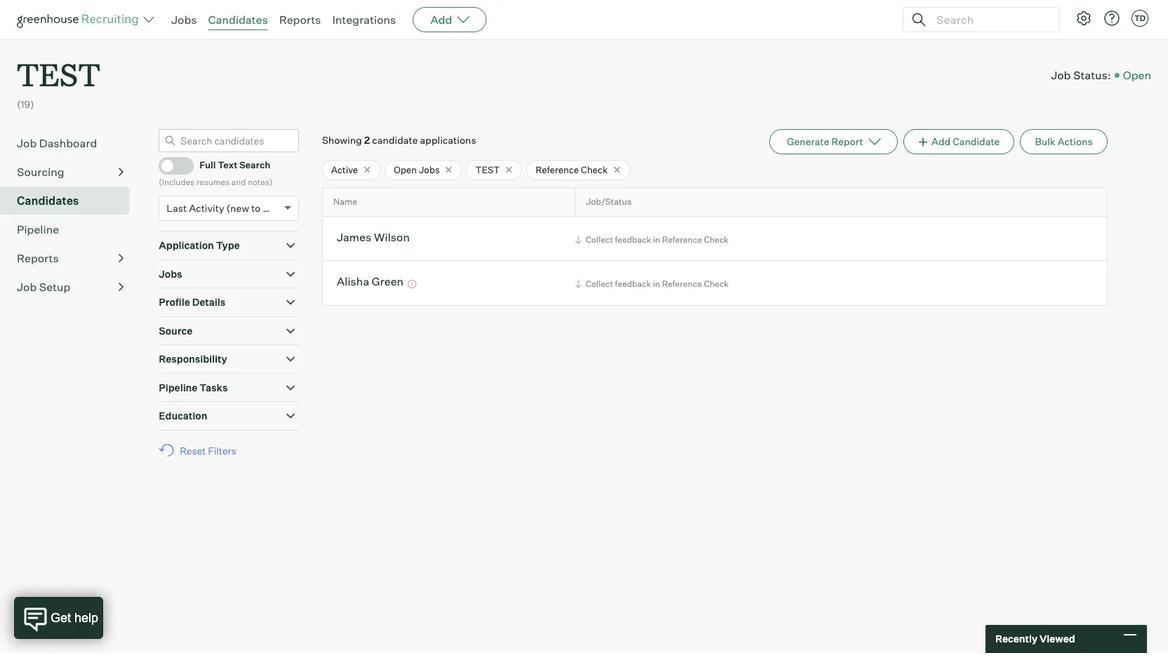Task type: describe. For each thing, give the bounding box(es) containing it.
james wilson link
[[337, 230, 410, 246]]

Search text field
[[933, 9, 1047, 30]]

test for test (19)
[[17, 53, 100, 95]]

alisha green has been in reference check for more than 10 days image
[[406, 280, 419, 289]]

full text search (includes resumes and notes)
[[159, 160, 273, 187]]

showing
[[322, 134, 362, 146]]

reference check
[[536, 164, 608, 175]]

applications
[[420, 134, 476, 146]]

add candidate link
[[903, 129, 1015, 154]]

test for test
[[476, 164, 500, 175]]

pipeline link
[[17, 221, 124, 238]]

reset filters button
[[159, 438, 243, 464]]

0 vertical spatial check
[[581, 164, 608, 175]]

green
[[372, 275, 404, 289]]

td button
[[1132, 10, 1149, 27]]

job for job dashboard
[[17, 136, 37, 150]]

tasks
[[200, 382, 228, 394]]

old)
[[263, 202, 281, 214]]

1 vertical spatial jobs
[[419, 164, 440, 175]]

alisha green
[[337, 275, 404, 289]]

test link
[[17, 39, 100, 98]]

actions
[[1058, 135, 1093, 147]]

0 vertical spatial reports
[[279, 13, 321, 27]]

job dashboard
[[17, 136, 97, 150]]

add candidate
[[932, 135, 1000, 147]]

add button
[[413, 7, 487, 32]]

2 collect feedback in reference check link from the top
[[573, 278, 732, 291]]

(includes
[[159, 177, 195, 187]]

1 horizontal spatial candidates link
[[208, 13, 268, 27]]

education
[[159, 410, 207, 422]]

Search candidates field
[[159, 129, 299, 152]]

generate report
[[787, 135, 863, 147]]

1 collect feedback in reference check from the top
[[586, 234, 729, 245]]

1 horizontal spatial reports link
[[279, 13, 321, 27]]

candidate reports are now available! apply filters and select "view in app" element
[[770, 129, 898, 154]]

job dashboard link
[[17, 135, 124, 151]]

responsibility
[[159, 353, 227, 365]]

2 feedback from the top
[[615, 279, 651, 290]]

candidate
[[953, 135, 1000, 147]]

td
[[1135, 13, 1146, 23]]

0 vertical spatial candidates
[[208, 13, 268, 27]]

status:
[[1073, 68, 1111, 82]]

type
[[216, 240, 240, 251]]

0 vertical spatial jobs
[[171, 13, 197, 27]]

profile details
[[159, 296, 226, 308]]

open jobs
[[394, 164, 440, 175]]

test (19)
[[17, 53, 100, 110]]

2 collect feedback in reference check from the top
[[586, 279, 729, 290]]

james
[[337, 230, 372, 244]]

text
[[218, 160, 237, 171]]

collect for 1st 'collect feedback in reference check' 'link' from the top
[[586, 234, 613, 245]]

add for add candidate
[[932, 135, 951, 147]]

(new
[[226, 202, 249, 214]]

last
[[167, 202, 187, 214]]

integrations link
[[332, 13, 396, 27]]

sourcing
[[17, 165, 64, 179]]

check for 1st 'collect feedback in reference check' 'link' from the bottom
[[704, 279, 729, 290]]

generate report button
[[770, 129, 898, 154]]

active
[[331, 164, 358, 175]]

to
[[251, 202, 261, 214]]

dashboard
[[39, 136, 97, 150]]

2 vertical spatial jobs
[[159, 268, 182, 280]]

notes)
[[248, 177, 273, 187]]

1 feedback from the top
[[615, 234, 651, 245]]

0 horizontal spatial candidates
[[17, 194, 79, 208]]

job for job status:
[[1051, 68, 1071, 82]]

collect for 1st 'collect feedback in reference check' 'link' from the bottom
[[586, 279, 613, 290]]

viewed
[[1040, 633, 1075, 645]]



Task type: locate. For each thing, give the bounding box(es) containing it.
0 vertical spatial candidates link
[[208, 13, 268, 27]]

pipeline up education
[[159, 382, 198, 394]]

collect
[[586, 234, 613, 245], [586, 279, 613, 290]]

1 collect from the top
[[586, 234, 613, 245]]

1 vertical spatial add
[[932, 135, 951, 147]]

0 vertical spatial collect feedback in reference check
[[586, 234, 729, 245]]

1 vertical spatial in
[[653, 279, 660, 290]]

pipeline for pipeline tasks
[[159, 382, 198, 394]]

candidates link down sourcing link
[[17, 192, 124, 209]]

0 vertical spatial feedback
[[615, 234, 651, 245]]

recently viewed
[[996, 633, 1075, 645]]

in for 1st 'collect feedback in reference check' 'link' from the top
[[653, 234, 660, 245]]

sourcing link
[[17, 163, 124, 180]]

candidates link
[[208, 13, 268, 27], [17, 192, 124, 209]]

job
[[1051, 68, 1071, 82], [17, 136, 37, 150], [17, 280, 37, 294]]

jobs link
[[171, 13, 197, 27]]

source
[[159, 325, 193, 337]]

pipeline down the sourcing
[[17, 222, 59, 236]]

activity
[[189, 202, 224, 214]]

0 vertical spatial pipeline
[[17, 222, 59, 236]]

bulk
[[1035, 135, 1056, 147]]

profile
[[159, 296, 190, 308]]

configure image
[[1076, 10, 1092, 27]]

reset
[[180, 445, 206, 457]]

1 vertical spatial job
[[17, 136, 37, 150]]

reports link left integrations link
[[279, 13, 321, 27]]

check for 1st 'collect feedback in reference check' 'link' from the top
[[704, 234, 729, 245]]

add
[[430, 13, 452, 27], [932, 135, 951, 147]]

0 horizontal spatial pipeline
[[17, 222, 59, 236]]

details
[[192, 296, 226, 308]]

bulk actions link
[[1020, 129, 1108, 154]]

0 vertical spatial test
[[17, 53, 100, 95]]

2 vertical spatial reference
[[662, 279, 702, 290]]

resumes
[[196, 177, 230, 187]]

(19)
[[17, 98, 34, 110]]

1 vertical spatial collect feedback in reference check link
[[573, 278, 732, 291]]

reports left integrations link
[[279, 13, 321, 27]]

reports
[[279, 13, 321, 27], [17, 251, 59, 265]]

1 vertical spatial candidates link
[[17, 192, 124, 209]]

feedback
[[615, 234, 651, 245], [615, 279, 651, 290]]

0 horizontal spatial reports link
[[17, 250, 124, 267]]

collect feedback in reference check
[[586, 234, 729, 245], [586, 279, 729, 290]]

1 horizontal spatial pipeline
[[159, 382, 198, 394]]

0 vertical spatial collect feedback in reference check link
[[573, 233, 732, 246]]

0 vertical spatial reports link
[[279, 13, 321, 27]]

2 collect from the top
[[586, 279, 613, 290]]

candidates link right jobs link
[[208, 13, 268, 27]]

1 vertical spatial feedback
[[615, 279, 651, 290]]

setup
[[39, 280, 70, 294]]

collect feedback in reference check link
[[573, 233, 732, 246], [573, 278, 732, 291]]

open down showing 2 candidate applications at left top
[[394, 164, 417, 175]]

1 vertical spatial open
[[394, 164, 417, 175]]

recently
[[996, 633, 1038, 645]]

open
[[1123, 68, 1151, 82], [394, 164, 417, 175]]

job for job setup
[[17, 280, 37, 294]]

integrations
[[332, 13, 396, 27]]

td button
[[1129, 7, 1151, 29]]

job left 'status:'
[[1051, 68, 1071, 82]]

1 vertical spatial check
[[704, 234, 729, 245]]

candidates right jobs link
[[208, 13, 268, 27]]

name
[[333, 197, 357, 207]]

open for open
[[1123, 68, 1151, 82]]

test
[[17, 53, 100, 95], [476, 164, 500, 175]]

candidate
[[372, 134, 418, 146]]

1 horizontal spatial add
[[932, 135, 951, 147]]

1 vertical spatial candidates
[[17, 194, 79, 208]]

1 horizontal spatial reports
[[279, 13, 321, 27]]

2 vertical spatial check
[[704, 279, 729, 290]]

0 vertical spatial add
[[430, 13, 452, 27]]

test down the applications at the left of the page
[[476, 164, 500, 175]]

in for 1st 'collect feedback in reference check' 'link' from the bottom
[[653, 279, 660, 290]]

job/status
[[586, 197, 632, 207]]

2 in from the top
[[653, 279, 660, 290]]

alisha green link
[[337, 275, 404, 291]]

reset filters
[[180, 445, 236, 457]]

report
[[832, 135, 863, 147]]

1 in from the top
[[653, 234, 660, 245]]

reference
[[536, 164, 579, 175], [662, 234, 702, 245], [662, 279, 702, 290]]

0 horizontal spatial reports
[[17, 251, 59, 265]]

in
[[653, 234, 660, 245], [653, 279, 660, 290]]

1 horizontal spatial open
[[1123, 68, 1151, 82]]

filters
[[208, 445, 236, 457]]

application
[[159, 240, 214, 251]]

add for add
[[430, 13, 452, 27]]

job up the sourcing
[[17, 136, 37, 150]]

showing 2 candidate applications
[[322, 134, 476, 146]]

application type
[[159, 240, 240, 251]]

candidates down the sourcing
[[17, 194, 79, 208]]

last activity (new to old) option
[[167, 202, 281, 214]]

1 vertical spatial reports link
[[17, 250, 124, 267]]

0 horizontal spatial open
[[394, 164, 417, 175]]

pipeline
[[17, 222, 59, 236], [159, 382, 198, 394]]

reports link
[[279, 13, 321, 27], [17, 250, 124, 267]]

1 horizontal spatial test
[[476, 164, 500, 175]]

0 vertical spatial job
[[1051, 68, 1071, 82]]

job status:
[[1051, 68, 1111, 82]]

add inside popup button
[[430, 13, 452, 27]]

test up (19)
[[17, 53, 100, 95]]

0 vertical spatial reference
[[536, 164, 579, 175]]

reports up "job setup"
[[17, 251, 59, 265]]

jobs
[[171, 13, 197, 27], [419, 164, 440, 175], [159, 268, 182, 280]]

1 vertical spatial reports
[[17, 251, 59, 265]]

0 horizontal spatial add
[[430, 13, 452, 27]]

2 vertical spatial job
[[17, 280, 37, 294]]

pipeline tasks
[[159, 382, 228, 394]]

pipeline for pipeline
[[17, 222, 59, 236]]

check
[[581, 164, 608, 175], [704, 234, 729, 245], [704, 279, 729, 290]]

search
[[239, 160, 271, 171]]

1 vertical spatial test
[[476, 164, 500, 175]]

0 vertical spatial collect
[[586, 234, 613, 245]]

1 vertical spatial collect
[[586, 279, 613, 290]]

wilson
[[374, 230, 410, 244]]

0 horizontal spatial candidates link
[[17, 192, 124, 209]]

generate
[[787, 135, 830, 147]]

james wilson
[[337, 230, 410, 244]]

open right 'status:'
[[1123, 68, 1151, 82]]

2
[[364, 134, 370, 146]]

greenhouse recruiting image
[[17, 11, 143, 28]]

open for open jobs
[[394, 164, 417, 175]]

candidates
[[208, 13, 268, 27], [17, 194, 79, 208]]

and
[[231, 177, 246, 187]]

0 horizontal spatial test
[[17, 53, 100, 95]]

alisha
[[337, 275, 369, 289]]

0 vertical spatial open
[[1123, 68, 1151, 82]]

checkmark image
[[165, 160, 176, 170]]

reports link up job setup link
[[17, 250, 124, 267]]

last activity (new to old)
[[167, 202, 281, 214]]

1 collect feedback in reference check link from the top
[[573, 233, 732, 246]]

job setup link
[[17, 279, 124, 295]]

1 horizontal spatial candidates
[[208, 13, 268, 27]]

1 vertical spatial collect feedback in reference check
[[586, 279, 729, 290]]

1 vertical spatial pipeline
[[159, 382, 198, 394]]

job setup
[[17, 280, 70, 294]]

job left setup
[[17, 280, 37, 294]]

full
[[200, 160, 216, 171]]

1 vertical spatial reference
[[662, 234, 702, 245]]

bulk actions
[[1035, 135, 1093, 147]]

0 vertical spatial in
[[653, 234, 660, 245]]



Task type: vqa. For each thing, say whether or not it's contained in the screenshot.
in related to 1st Collect feedback in Reference Check 'link'
yes



